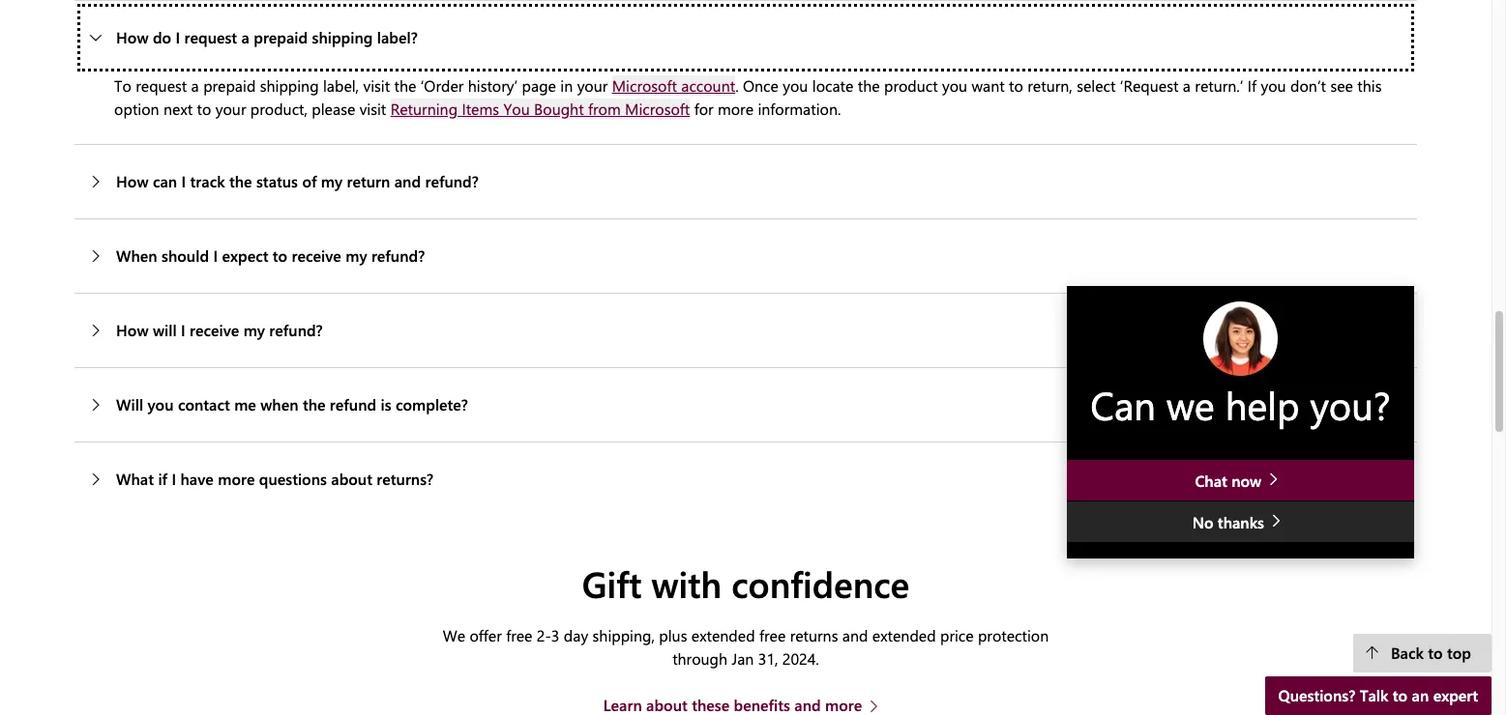 Task type: describe. For each thing, give the bounding box(es) containing it.
i for request
[[176, 27, 180, 47]]

you up information. on the top of the page
[[783, 75, 808, 96]]

talk
[[1360, 686, 1388, 706]]

i for have
[[172, 469, 176, 489]]

microsoft account link
[[612, 75, 735, 96]]

0 horizontal spatial my
[[243, 320, 265, 340]]

return,
[[1028, 75, 1072, 96]]

prepaid inside dropdown button
[[254, 27, 308, 47]]

request inside dropdown button
[[184, 27, 237, 47]]

once
[[743, 75, 779, 96]]

what if i have more questions about returns?
[[116, 469, 433, 489]]

thanks
[[1218, 513, 1264, 533]]

chat
[[1195, 471, 1227, 491]]

1 free from the left
[[506, 626, 532, 646]]

1 vertical spatial request
[[136, 75, 187, 96]]

to request a prepaid shipping label, visit the 'order history' page in your microsoft account
[[114, 75, 735, 96]]

return.'
[[1195, 75, 1243, 96]]

1 vertical spatial prepaid
[[203, 75, 256, 96]]

2 extended from the left
[[872, 626, 936, 646]]

expect
[[222, 246, 268, 266]]

back to top
[[1391, 643, 1471, 664]]

shipping inside dropdown button
[[312, 27, 373, 47]]

when
[[260, 395, 298, 415]]

how will i receive my refund? button
[[75, 294, 1417, 368]]

the inside 'dropdown button'
[[303, 395, 325, 415]]

more inside 'what if i have more questions about returns?' 'dropdown button'
[[218, 469, 255, 489]]

1 vertical spatial shipping
[[260, 75, 319, 96]]

we
[[443, 626, 465, 646]]

an
[[1412, 686, 1429, 706]]

questions?
[[1278, 686, 1355, 706]]

label,
[[323, 75, 359, 96]]

confidence
[[731, 560, 910, 607]]

can
[[153, 171, 177, 192]]

plus
[[659, 626, 687, 646]]

now
[[1232, 471, 1261, 491]]

account
[[681, 75, 735, 96]]

when
[[116, 246, 157, 266]]

how do i request a prepaid shipping label?
[[116, 27, 418, 47]]

0 vertical spatial my
[[321, 171, 343, 192]]

expert
[[1433, 686, 1478, 706]]

a inside . once you locate the product you want to return, select 'request a return.' if you don't see this option next to your product, please visit
[[1183, 75, 1191, 96]]

can we help you?
[[1090, 379, 1391, 430]]

a inside dropdown button
[[241, 27, 249, 47]]

to left top
[[1428, 643, 1443, 664]]

of
[[302, 171, 317, 192]]

should
[[162, 246, 209, 266]]

top
[[1447, 643, 1471, 664]]

refund? inside how will i receive my refund? dropdown button
[[269, 320, 323, 340]]

bought
[[534, 99, 584, 119]]

refund? inside when should i expect to receive my refund? dropdown button
[[371, 246, 425, 266]]

what
[[116, 469, 154, 489]]

how for how do i request a prepaid shipping label?
[[116, 27, 148, 47]]

the inside dropdown button
[[229, 171, 252, 192]]

how do i request a prepaid shipping label? button
[[75, 1, 1417, 74]]

product,
[[250, 99, 308, 119]]

31,
[[758, 649, 778, 670]]

how can i track the status of my return and refund? button
[[75, 145, 1417, 219]]

the inside . once you locate the product you want to return, select 'request a return.' if you don't see this option next to your product, please visit
[[858, 75, 880, 96]]

visit inside . once you locate the product you want to return, select 'request a return.' if you don't see this option next to your product, please visit
[[359, 99, 386, 119]]

page
[[522, 75, 556, 96]]

1 extended from the left
[[691, 626, 755, 646]]

1 vertical spatial microsoft
[[625, 99, 690, 119]]

is
[[381, 395, 391, 415]]

for
[[694, 99, 713, 119]]

how can i track the status of my return and refund?
[[116, 171, 479, 192]]

to
[[114, 75, 131, 96]]

3
[[551, 626, 560, 646]]

back to top link
[[1353, 635, 1492, 673]]

gift with confidence
[[582, 560, 910, 607]]

in
[[560, 75, 573, 96]]

chat now
[[1195, 471, 1266, 491]]

protection
[[978, 626, 1049, 646]]

and inside dropdown button
[[394, 171, 421, 192]]

will
[[153, 320, 177, 340]]

help
[[1225, 379, 1299, 430]]

items
[[462, 99, 499, 119]]

through
[[672, 649, 727, 670]]

product
[[884, 75, 938, 96]]

history'
[[468, 75, 518, 96]]

label?
[[377, 27, 418, 47]]

about
[[331, 469, 372, 489]]

offer
[[470, 626, 502, 646]]



Task type: vqa. For each thing, say whether or not it's contained in the screenshot.
school on the top of the page
no



Task type: locate. For each thing, give the bounding box(es) containing it.
my up me
[[243, 320, 265, 340]]

from
[[588, 99, 621, 119]]

don't
[[1290, 75, 1326, 96]]

extended up jan
[[691, 626, 755, 646]]

shipping,
[[592, 626, 655, 646]]

what if i have more questions about returns? button
[[75, 443, 1417, 517]]

questions? talk to an expert
[[1278, 686, 1478, 706]]

2 vertical spatial refund?
[[269, 320, 323, 340]]

.
[[735, 75, 739, 96]]

refund? inside how can i track the status of my return and refund? dropdown button
[[425, 171, 479, 192]]

extended left 'price'
[[872, 626, 936, 646]]

i right will
[[181, 320, 185, 340]]

0 vertical spatial refund?
[[425, 171, 479, 192]]

request
[[184, 27, 237, 47], [136, 75, 187, 96]]

please
[[312, 99, 355, 119]]

receive right will
[[190, 320, 239, 340]]

refund
[[330, 395, 376, 415]]

and right 'return'
[[394, 171, 421, 192]]

1 vertical spatial more
[[218, 469, 255, 489]]

. once you locate the product you want to return, select 'request a return.' if you don't see this option next to your product, please visit
[[114, 75, 1382, 119]]

1 horizontal spatial receive
[[292, 246, 341, 266]]

how inside dropdown button
[[116, 27, 148, 47]]

2-
[[537, 626, 551, 646]]

when should i expect to receive my refund? button
[[75, 220, 1417, 293]]

returning items you bought from microsoft link
[[390, 99, 690, 119]]

i for receive
[[181, 320, 185, 340]]

1 horizontal spatial more
[[718, 99, 754, 119]]

returning items you bought from microsoft for more information.
[[390, 99, 845, 119]]

request up next
[[136, 75, 187, 96]]

refund? down 'return'
[[371, 246, 425, 266]]

we
[[1166, 379, 1215, 430]]

returns
[[790, 626, 838, 646]]

extended
[[691, 626, 755, 646], [872, 626, 936, 646]]

0 horizontal spatial free
[[506, 626, 532, 646]]

'request
[[1120, 75, 1179, 96]]

microsoft down microsoft account link
[[625, 99, 690, 119]]

0 vertical spatial microsoft
[[612, 75, 677, 96]]

this
[[1357, 75, 1382, 96]]

you
[[783, 75, 808, 96], [942, 75, 967, 96], [1261, 75, 1286, 96], [147, 395, 174, 415]]

status
[[256, 171, 298, 192]]

i inside 'dropdown button'
[[172, 469, 176, 489]]

i right "do"
[[176, 27, 180, 47]]

will you contact me when the refund is complete? button
[[75, 369, 1417, 442]]

you?
[[1310, 379, 1391, 430]]

1 horizontal spatial extended
[[872, 626, 936, 646]]

1 horizontal spatial and
[[842, 626, 868, 646]]

when should i expect to receive my refund?
[[116, 246, 425, 266]]

i for track
[[181, 171, 186, 192]]

0 vertical spatial how
[[116, 27, 148, 47]]

and inside we offer free 2-3 day shipping, plus extended free returns and extended price protection through jan 31, 2024.
[[842, 626, 868, 646]]

my right of
[[321, 171, 343, 192]]

1 how from the top
[[116, 27, 148, 47]]

0 vertical spatial your
[[577, 75, 608, 96]]

0 vertical spatial request
[[184, 27, 237, 47]]

no thanks
[[1192, 513, 1268, 533]]

1 vertical spatial receive
[[190, 320, 239, 340]]

i right if
[[172, 469, 176, 489]]

if
[[158, 469, 167, 489]]

questions? talk to an expert button
[[1265, 677, 1492, 716]]

we offer free 2-3 day shipping, plus extended free returns and extended price protection through jan 31, 2024.
[[443, 626, 1049, 670]]

track
[[190, 171, 225, 192]]

a right "do"
[[241, 27, 249, 47]]

the up returning
[[394, 75, 416, 96]]

0 horizontal spatial your
[[215, 99, 246, 119]]

a left return.'
[[1183, 75, 1191, 96]]

shipping up "label,"
[[312, 27, 373, 47]]

no thanks button
[[1067, 502, 1414, 543]]

0 vertical spatial visit
[[363, 75, 390, 96]]

next
[[163, 99, 193, 119]]

request right "do"
[[184, 27, 237, 47]]

how left will
[[116, 320, 148, 340]]

2 vertical spatial my
[[243, 320, 265, 340]]

refund? down returning
[[425, 171, 479, 192]]

i left expect
[[213, 246, 218, 266]]

1 horizontal spatial free
[[759, 626, 786, 646]]

returns?
[[377, 469, 433, 489]]

1 vertical spatial refund?
[[371, 246, 425, 266]]

1 horizontal spatial my
[[321, 171, 343, 192]]

1 horizontal spatial your
[[577, 75, 608, 96]]

visit right please
[[359, 99, 386, 119]]

0 horizontal spatial and
[[394, 171, 421, 192]]

you left the want
[[942, 75, 967, 96]]

i for expect
[[213, 246, 218, 266]]

free up 31, on the right of the page
[[759, 626, 786, 646]]

2 how from the top
[[116, 171, 148, 192]]

free left the 2-
[[506, 626, 532, 646]]

refund? up will you contact me when the refund is complete?
[[269, 320, 323, 340]]

contact
[[178, 395, 230, 415]]

your left the product,
[[215, 99, 246, 119]]

1 vertical spatial my
[[346, 246, 367, 266]]

my
[[321, 171, 343, 192], [346, 246, 367, 266], [243, 320, 265, 340]]

have
[[180, 469, 214, 489]]

how inside how can i track the status of my return and refund? dropdown button
[[116, 171, 148, 192]]

1 vertical spatial visit
[[359, 99, 386, 119]]

and right returns at the bottom right of the page
[[842, 626, 868, 646]]

with
[[651, 560, 722, 607]]

0 vertical spatial prepaid
[[254, 27, 308, 47]]

return
[[347, 171, 390, 192]]

the right the when
[[303, 395, 325, 415]]

your inside . once you locate the product you want to return, select 'request a return.' if you don't see this option next to your product, please visit
[[215, 99, 246, 119]]

want
[[972, 75, 1005, 96]]

3 how from the top
[[116, 320, 148, 340]]

day
[[564, 626, 588, 646]]

will you contact me when the refund is complete?
[[116, 395, 468, 415]]

prepaid
[[254, 27, 308, 47], [203, 75, 256, 96]]

2024.
[[782, 649, 819, 670]]

how left the can
[[116, 171, 148, 192]]

see
[[1330, 75, 1353, 96]]

how will i receive my refund?
[[116, 320, 323, 340]]

returning
[[390, 99, 458, 119]]

2 horizontal spatial a
[[1183, 75, 1191, 96]]

me
[[234, 395, 256, 415]]

to right the want
[[1009, 75, 1023, 96]]

the right locate
[[858, 75, 880, 96]]

visit right "label,"
[[363, 75, 390, 96]]

refund?
[[425, 171, 479, 192], [371, 246, 425, 266], [269, 320, 323, 340]]

your right in
[[577, 75, 608, 96]]

jan
[[732, 649, 754, 670]]

0 horizontal spatial receive
[[190, 320, 239, 340]]

2 free from the left
[[759, 626, 786, 646]]

price
[[940, 626, 974, 646]]

will
[[116, 395, 143, 415]]

more right have
[[218, 469, 255, 489]]

my down 'return'
[[346, 246, 367, 266]]

a
[[241, 27, 249, 47], [191, 75, 199, 96], [1183, 75, 1191, 96]]

0 horizontal spatial a
[[191, 75, 199, 96]]

0 vertical spatial receive
[[292, 246, 341, 266]]

1 vertical spatial your
[[215, 99, 246, 119]]

locate
[[812, 75, 853, 96]]

no
[[1192, 513, 1213, 533]]

i right the can
[[181, 171, 186, 192]]

free
[[506, 626, 532, 646], [759, 626, 786, 646]]

microsoft up returning items you bought from microsoft for more information.
[[612, 75, 677, 96]]

0 vertical spatial more
[[718, 99, 754, 119]]

how
[[116, 27, 148, 47], [116, 171, 148, 192], [116, 320, 148, 340]]

the right track
[[229, 171, 252, 192]]

'order
[[420, 75, 464, 96]]

option
[[114, 99, 159, 119]]

questions
[[259, 469, 327, 489]]

to right expect
[[273, 246, 287, 266]]

you right the will
[[147, 395, 174, 415]]

1 horizontal spatial a
[[241, 27, 249, 47]]

your
[[577, 75, 608, 96], [215, 99, 246, 119]]

1 vertical spatial and
[[842, 626, 868, 646]]

gift
[[582, 560, 642, 607]]

to left an
[[1393, 686, 1408, 706]]

you right "if"
[[1261, 75, 1286, 96]]

if
[[1248, 75, 1257, 96]]

you inside 'dropdown button'
[[147, 395, 174, 415]]

how for how will i receive my refund?
[[116, 320, 148, 340]]

0 vertical spatial and
[[394, 171, 421, 192]]

0 horizontal spatial extended
[[691, 626, 755, 646]]

receive
[[292, 246, 341, 266], [190, 320, 239, 340]]

chat now button
[[1067, 460, 1414, 501]]

more down .
[[718, 99, 754, 119]]

how left "do"
[[116, 27, 148, 47]]

to right next
[[197, 99, 211, 119]]

more
[[718, 99, 754, 119], [218, 469, 255, 489]]

shipping up the product,
[[260, 75, 319, 96]]

information.
[[758, 99, 841, 119]]

how inside how will i receive my refund? dropdown button
[[116, 320, 148, 340]]

receive right expect
[[292, 246, 341, 266]]

complete?
[[396, 395, 468, 415]]

you
[[503, 99, 530, 119]]

0 vertical spatial shipping
[[312, 27, 373, 47]]

1 vertical spatial how
[[116, 171, 148, 192]]

2 vertical spatial how
[[116, 320, 148, 340]]

0 horizontal spatial more
[[218, 469, 255, 489]]

a up next
[[191, 75, 199, 96]]

2 horizontal spatial my
[[346, 246, 367, 266]]

how for how can i track the status of my return and refund?
[[116, 171, 148, 192]]



